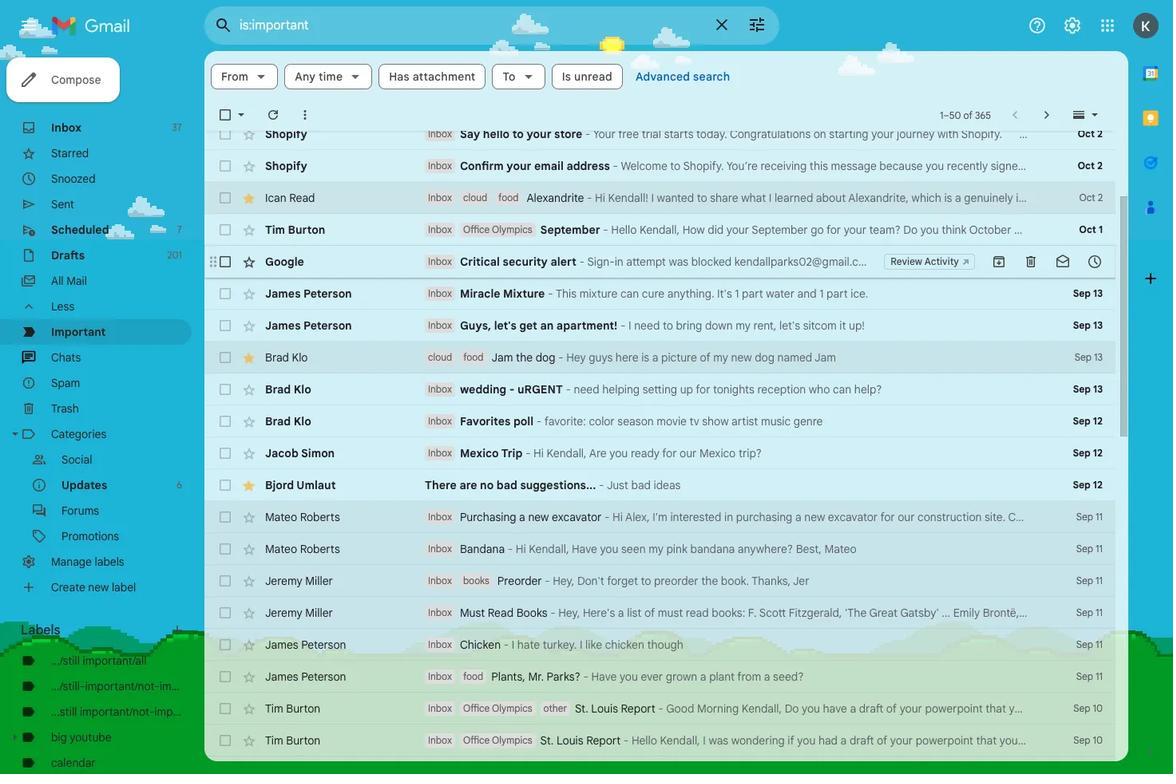 Task type: locate. For each thing, give the bounding box(es) containing it.
can
[[620, 287, 639, 301], [833, 383, 852, 397]]

sep 13 for inbox miracle mixture - this mixture can cure anything. it's 1 part water and 1 part ice.
[[1073, 287, 1103, 299]]

ican
[[265, 191, 286, 205]]

0 vertical spatial need
[[634, 319, 660, 333]]

water
[[766, 287, 795, 301]]

read right must
[[488, 606, 514, 621]]

burton for fourth row from the top
[[288, 223, 325, 237]]

tim for fourth row from the top
[[265, 223, 285, 237]]

promotions
[[61, 529, 119, 544]]

sep 13 for jam the dog - hey guys here is a picture of my new dog named jam
[[1075, 351, 1103, 363]]

attachment
[[413, 69, 476, 84]]

1 james from the top
[[265, 287, 301, 301]]

with
[[938, 127, 959, 141]]

starts
[[664, 127, 694, 141]]

receiving
[[761, 159, 807, 173]]

2 brad klo from the top
[[265, 383, 311, 397]]

1 horizontal spatial can
[[833, 383, 852, 397]]

your left journey
[[871, 127, 894, 141]]

hi right trip
[[533, 446, 544, 461]]

1 horizontal spatial up
[[1028, 159, 1041, 173]]

oct 2
[[1078, 128, 1103, 140], [1078, 160, 1103, 172], [1079, 192, 1103, 204]]

3 tim from the top
[[265, 734, 283, 748]]

important/not- up ...still important/not-important
[[85, 680, 160, 694]]

- right preorder
[[545, 574, 550, 589]]

shopify up gemstone.
[[1069, 159, 1108, 173]]

2 jeremy miller from the top
[[265, 606, 333, 621]]

inbox inside inbox chicken - i hate turkey. i like chicken though
[[428, 639, 452, 651]]

st. louis report - for 19th row from the top of the page
[[575, 702, 666, 716]]

1 roberts from the top
[[300, 510, 340, 525]]

books:
[[712, 606, 745, 621]]

4 james from the top
[[265, 670, 298, 684]]

jacob simon
[[265, 446, 335, 461]]

2 roberts from the top
[[300, 542, 340, 557]]

2 emily from the left
[[1125, 606, 1151, 621]]

food for plants,
[[463, 671, 483, 683]]

10 for 19th row from the top of the page
[[1093, 703, 1103, 715]]

2 vertical spatial oct 2
[[1079, 192, 1103, 204]]

shopify for say
[[265, 127, 307, 141]]

great
[[869, 606, 898, 621]]

1 vertical spatial jeremy miller
[[265, 606, 333, 621]]

16 ﻿͏ from the left
[[1048, 127, 1048, 141]]

kendall!
[[608, 191, 648, 205]]

louis right other
[[591, 702, 618, 716]]

1 vertical spatial brad
[[265, 383, 291, 397]]

0 vertical spatial burton
[[288, 223, 325, 237]]

though
[[647, 638, 684, 652]]

activity
[[925, 256, 959, 268]]

1 vertical spatial st. louis report -
[[540, 734, 632, 748]]

food down chicken on the left bottom of page
[[463, 671, 483, 683]]

- right address
[[613, 159, 618, 173]]

drafts link
[[51, 248, 85, 263]]

from
[[737, 670, 761, 684]]

2 horizontal spatial hi
[[595, 191, 605, 205]]

peterson for inbox guys, let's get an apartment! - i need to bring down my rent, let's sitcom it up!
[[304, 319, 352, 333]]

1 part from the left
[[742, 287, 763, 301]]

1 horizontal spatial jam
[[815, 351, 836, 365]]

1 horizontal spatial louis
[[591, 702, 618, 716]]

inbox inside inbox bandana - hi kendall, have you seen my pink bandana anywhere? best, mateo
[[428, 543, 452, 555]]

tim
[[265, 223, 285, 237], [265, 702, 283, 716], [265, 734, 283, 748]]

jam up "wedding"
[[492, 351, 513, 365]]

0 vertical spatial oct 2
[[1078, 128, 1103, 140]]

the left book.
[[701, 574, 718, 589]]

2 vertical spatial hi
[[516, 542, 526, 557]]

6 row from the top
[[204, 278, 1116, 310]]

row containing bjord umlaut
[[204, 470, 1116, 502]]

1 vertical spatial cloud
[[428, 351, 452, 363]]

1 vertical spatial 2
[[1097, 160, 1103, 172]]

2
[[1097, 128, 1103, 140], [1097, 160, 1103, 172], [1098, 192, 1103, 204]]

2 mexico from the left
[[700, 446, 736, 461]]

bron
[[1154, 606, 1173, 621]]

None search field
[[204, 6, 779, 45]]

1 vertical spatial important
[[154, 705, 204, 720]]

tim burton for 19th row from the top of the page
[[265, 702, 320, 716]]

row
[[204, 118, 1116, 150], [204, 150, 1173, 182], [204, 182, 1173, 214], [204, 214, 1173, 246], [204, 246, 1116, 278], [204, 278, 1116, 310], [204, 310, 1116, 342], [204, 342, 1116, 374], [204, 374, 1116, 406], [204, 406, 1116, 438], [204, 438, 1116, 470], [204, 470, 1116, 502], [204, 502, 1116, 533], [204, 533, 1116, 565], [204, 565, 1116, 597], [204, 597, 1173, 629], [204, 629, 1116, 661], [204, 661, 1116, 693], [204, 693, 1116, 725], [204, 725, 1116, 757], [204, 757, 1116, 775]]

it
[[840, 319, 846, 333]]

2 sep 10 from the top
[[1074, 735, 1103, 747]]

0 horizontal spatial cloud
[[428, 351, 452, 363]]

11 row from the top
[[204, 438, 1116, 470]]

14 ﻿͏ from the left
[[1042, 127, 1042, 141]]

inbox inside labels navigation
[[51, 121, 81, 135]]

more image
[[297, 107, 313, 123]]

6 11 from the top
[[1096, 671, 1103, 683]]

1 vertical spatial burton
[[286, 702, 320, 716]]

1 vertical spatial hi
[[533, 446, 544, 461]]

2 james from the top
[[265, 319, 301, 333]]

0 vertical spatial olympics
[[492, 224, 532, 236]]

3 2 from the top
[[1098, 192, 1103, 204]]

a left picture
[[652, 351, 658, 365]]

food down 'guys,'
[[463, 351, 484, 363]]

1 horizontal spatial let's
[[779, 319, 800, 333]]

a left "genuinely"
[[955, 191, 961, 205]]

mail
[[66, 274, 87, 288]]

recently
[[947, 159, 988, 173]]

sep 11 for hey, here's a list of must read books: f. scott fitzgerald, 'the great gatsby' ... emily brontë, 'wuthering heights' emily bron
[[1076, 607, 1103, 619]]

part left water
[[742, 287, 763, 301]]

important for .../still-important/not-important
[[160, 680, 209, 694]]

22 ﻿͏ from the left
[[1065, 127, 1065, 141]]

3 james peterson from the top
[[265, 638, 346, 652]]

don't
[[577, 574, 604, 589]]

oct 2 for inbox say hello to your store - your free trial starts today. congratulations on starting your journey with shopify. ﻿͏ ﻿͏ ﻿͏ ﻿͏ ﻿͏ ﻿͏ ﻿͏ ﻿͏ ﻿͏ ﻿͏ ﻿͏ ﻿͏ ﻿͏ ﻿͏ ﻿͏ ﻿͏ ﻿͏ ﻿͏ ﻿͏ ﻿͏ ﻿͏ ﻿͏ ﻿͏ ﻿͏ ﻿͏
[[1078, 128, 1103, 140]]

oct 2 down toggle split pane mode icon
[[1078, 128, 1103, 140]]

13 row from the top
[[204, 502, 1116, 533]]

kendall, down excavator
[[529, 542, 569, 557]]

1 jeremy from the top
[[265, 574, 302, 589]]

1 office olympics from the top
[[463, 224, 532, 236]]

new down there are no bad suggestions... - just bad ideas
[[528, 510, 549, 525]]

and
[[797, 287, 817, 301]]

brad klo for inbox favorites poll - favorite: color season movie tv show artist music genre
[[265, 414, 311, 429]]

37
[[172, 121, 182, 133]]

5 row from the top
[[204, 246, 1116, 278]]

september
[[540, 223, 600, 237], [752, 223, 808, 237]]

up right signed
[[1028, 159, 1041, 173]]

0 vertical spatial have
[[572, 542, 597, 557]]

25 ﻿͏ from the left
[[1074, 127, 1074, 141]]

1 vertical spatial klo
[[294, 383, 311, 397]]

dog left hey
[[536, 351, 555, 365]]

2 11 from the top
[[1096, 543, 1103, 555]]

1 vertical spatial can
[[833, 383, 852, 397]]

1 dog from the left
[[536, 351, 555, 365]]

of
[[964, 109, 973, 121], [700, 351, 711, 365], [644, 606, 655, 621]]

3 row from the top
[[204, 182, 1173, 214]]

sep 12 for favorite: color season movie tv show artist music genre
[[1073, 415, 1103, 427]]

None checkbox
[[217, 107, 233, 123], [217, 190, 233, 206], [217, 107, 233, 123], [217, 190, 233, 206]]

1 horizontal spatial september
[[752, 223, 808, 237]]

inbox inside inbox wedding - urgent - need helping setting up for tonights reception who can help?
[[428, 383, 452, 395]]

1 horizontal spatial of
[[700, 351, 711, 365]]

3 11 from the top
[[1096, 575, 1103, 587]]

mixture
[[580, 287, 618, 301]]

2 miller from the top
[[305, 606, 333, 621]]

1 brad from the top
[[265, 351, 289, 365]]

food down confirm
[[498, 192, 519, 204]]

2 vertical spatial sep 12
[[1073, 479, 1103, 491]]

inbox wedding - urgent - need helping setting up for tonights reception who can help?
[[428, 383, 882, 397]]

4 11 from the top
[[1096, 607, 1103, 619]]

inbox inside inbox mexico trip - hi kendall, are you ready for our mexico trip?
[[428, 447, 452, 459]]

james peterson for inbox miracle mixture - this mixture can cure anything. it's 1 part water and 1 part ice.
[[265, 287, 352, 301]]

11 for hey, don't forget to preorder the book. thanks, jer
[[1096, 575, 1103, 587]]

important/not- down .../still-important/not-important
[[80, 705, 154, 720]]

1 row from the top
[[204, 118, 1116, 150]]

- left hate
[[504, 638, 509, 652]]

None checkbox
[[217, 126, 233, 142], [217, 158, 233, 174], [217, 222, 233, 238], [217, 254, 233, 270], [217, 126, 233, 142], [217, 158, 233, 174], [217, 222, 233, 238], [217, 254, 233, 270]]

1 vertical spatial mateo roberts
[[265, 542, 340, 557]]

inbox purchasing a new excavator -
[[428, 510, 612, 525]]

inbox inside inbox say hello to your store - your free trial starts today. congratulations on starting your journey with shopify. ﻿͏ ﻿͏ ﻿͏ ﻿͏ ﻿͏ ﻿͏ ﻿͏ ﻿͏ ﻿͏ ﻿͏ ﻿͏ ﻿͏ ﻿͏ ﻿͏ ﻿͏ ﻿͏ ﻿͏ ﻿͏ ﻿͏ ﻿͏ ﻿͏ ﻿͏ ﻿͏ ﻿͏ ﻿͏
[[428, 128, 452, 140]]

st. down other
[[540, 734, 554, 748]]

0 horizontal spatial shopify.
[[683, 159, 724, 173]]

have up don't
[[572, 542, 597, 557]]

'the
[[845, 606, 867, 621]]

bad right just
[[631, 478, 651, 493]]

2 vertical spatial office
[[463, 735, 490, 747]]

oct down toggle split pane mode icon
[[1078, 128, 1095, 140]]

mexico
[[460, 446, 499, 461], [700, 446, 736, 461]]

mateo roberts for bandana
[[265, 542, 340, 557]]

2 vertical spatial 2
[[1098, 192, 1103, 204]]

roberts for bandana
[[300, 542, 340, 557]]

shopify down refresh icon
[[265, 127, 307, 141]]

15 row from the top
[[204, 565, 1116, 597]]

new left label
[[88, 581, 109, 595]]

dog left named
[[755, 351, 775, 365]]

2 vertical spatial 12
[[1093, 479, 1103, 491]]

1 vertical spatial tim
[[265, 702, 283, 716]]

1 vertical spatial report
[[586, 734, 621, 748]]

of right the 50 at the top
[[964, 109, 973, 121]]

oct down gemstone.
[[1079, 224, 1096, 236]]

0 horizontal spatial hi
[[516, 542, 526, 557]]

peterson for inbox chicken - i hate turkey. i like chicken though
[[301, 638, 346, 652]]

you right are
[[610, 446, 628, 461]]

1 vertical spatial office
[[463, 703, 490, 715]]

- right books
[[550, 606, 556, 621]]

0 vertical spatial read
[[289, 191, 315, 205]]

2 september from the left
[[752, 223, 808, 237]]

1 mateo roberts from the top
[[265, 510, 340, 525]]

1 vertical spatial louis
[[557, 734, 583, 748]]

starting
[[829, 127, 869, 141]]

genuinely
[[964, 191, 1013, 205]]

1 vertical spatial brad klo
[[265, 383, 311, 397]]

new up tonights
[[731, 351, 752, 365]]

oct 2 up gemstone.
[[1078, 160, 1103, 172]]

fitzgerald,
[[789, 606, 842, 621]]

office
[[463, 224, 490, 236], [463, 703, 490, 715], [463, 735, 490, 747]]

poll
[[513, 414, 534, 429]]

shopify up ican read
[[265, 159, 307, 173]]

17 ﻿͏ from the left
[[1051, 127, 1051, 141]]

1 vertical spatial roberts
[[300, 542, 340, 557]]

1 jeremy miller from the top
[[265, 574, 333, 589]]

2 horizontal spatial my
[[736, 319, 751, 333]]

2 12 from the top
[[1093, 447, 1103, 459]]

1 vertical spatial important/not-
[[80, 705, 154, 720]]

1 horizontal spatial new
[[528, 510, 549, 525]]

tv
[[690, 414, 699, 429]]

shopify for confirm
[[265, 159, 307, 173]]

0 horizontal spatial part
[[742, 287, 763, 301]]

4 james peterson from the top
[[265, 670, 346, 684]]

categories
[[51, 427, 106, 442]]

welcome
[[621, 159, 667, 173]]

0 horizontal spatial read
[[289, 191, 315, 205]]

miller
[[305, 574, 333, 589], [305, 606, 333, 621]]

1 horizontal spatial st.
[[575, 702, 588, 716]]

roberts for purchasing
[[300, 510, 340, 525]]

1 office from the top
[[463, 224, 490, 236]]

need down inbox miracle mixture - this mixture can cure anything. it's 1 part water and 1 part ice. in the top of the page
[[634, 319, 660, 333]]

'wuthering
[[1022, 606, 1078, 621]]

3 ﻿͏ from the left
[[1011, 127, 1011, 141]]

1 horizontal spatial dog
[[755, 351, 775, 365]]

0 horizontal spatial dog
[[536, 351, 555, 365]]

16 row from the top
[[204, 597, 1173, 629]]

0 vertical spatial office
[[463, 224, 490, 236]]

1 sep 11 from the top
[[1076, 511, 1103, 523]]

1 horizontal spatial shopify.
[[961, 127, 1002, 141]]

miracle
[[460, 287, 500, 301]]

of right picture
[[700, 351, 711, 365]]

important/not- for .../still-
[[85, 680, 160, 694]]

20 row from the top
[[204, 725, 1116, 757]]

ever
[[641, 670, 663, 684]]

0 vertical spatial brad
[[265, 351, 289, 365]]

2 vertical spatial tim burton
[[265, 734, 320, 748]]

3 sep 11 from the top
[[1076, 575, 1103, 587]]

1 mexico from the left
[[460, 446, 499, 461]]

a left list on the bottom right of the page
[[618, 606, 624, 621]]

kendall, left are
[[547, 446, 587, 461]]

0 vertical spatial can
[[620, 287, 639, 301]]

1 vertical spatial sep 12
[[1073, 447, 1103, 459]]

- up here
[[620, 319, 626, 333]]

st. right other
[[575, 702, 588, 716]]

a up incredible
[[1061, 159, 1067, 173]]

0 vertical spatial food
[[498, 192, 519, 204]]

inbox inside inbox must read books - hey, here's a list of must read books: f. scott fitzgerald, 'the great gatsby' ... emily brontë, 'wuthering heights' emily bron
[[428, 607, 452, 619]]

13 for hey guys here is a picture of my new dog named jam
[[1094, 351, 1103, 363]]

refresh image
[[265, 107, 281, 123]]

my down the down
[[713, 351, 728, 365]]

0 horizontal spatial new
[[88, 581, 109, 595]]

what
[[741, 191, 766, 205]]

has attachment button
[[379, 64, 486, 89]]

big youtube
[[51, 731, 112, 745]]

1 2 from the top
[[1097, 128, 1103, 140]]

2 mateo roberts from the top
[[265, 542, 340, 557]]

0 vertical spatial mateo roberts
[[265, 510, 340, 525]]

10
[[1093, 703, 1103, 715], [1093, 735, 1103, 747]]

james for plants, mr. parks? - have you ever grown a plant from a seed?
[[265, 670, 298, 684]]

up right setting
[[680, 383, 693, 397]]

you left ever
[[620, 670, 638, 684]]

14 row from the top
[[204, 533, 1116, 565]]

any time button
[[284, 64, 372, 89]]

0 vertical spatial jeremy miller
[[265, 574, 333, 589]]

1 vertical spatial 12
[[1093, 447, 1103, 459]]

mixture
[[503, 287, 545, 301]]

2 vertical spatial klo
[[294, 414, 311, 429]]

settings image
[[1063, 16, 1082, 35]]

time
[[319, 69, 343, 84]]

3 james from the top
[[265, 638, 298, 652]]

jeremy miller for preorder
[[265, 574, 333, 589]]

1 horizontal spatial bad
[[631, 478, 651, 493]]

to left bring
[[663, 319, 673, 333]]

0 vertical spatial tim
[[265, 223, 285, 237]]

brad klo for inbox wedding - urgent - need helping setting up for tonights reception who can help?
[[265, 383, 311, 397]]

4 row from the top
[[204, 214, 1173, 246]]

oct for the
[[1079, 192, 1095, 204]]

1 vertical spatial 10
[[1093, 735, 1103, 747]]

main menu image
[[19, 16, 38, 35]]

for left our
[[662, 446, 677, 461]]

james for inbox miracle mixture - this mixture can cure anything. it's 1 part water and 1 part ice.
[[265, 287, 301, 301]]

2 10 from the top
[[1093, 735, 1103, 747]]

burton for 19th row from the top of the page
[[286, 702, 320, 716]]

0 vertical spatial st. louis report -
[[575, 702, 666, 716]]

can left cure
[[620, 287, 639, 301]]

9 ﻿͏ from the left
[[1028, 127, 1028, 141]]

1 10 from the top
[[1093, 703, 1103, 715]]

do
[[903, 223, 918, 237]]

bad right no
[[497, 478, 517, 493]]

inbox link
[[51, 121, 81, 135]]

older image
[[1039, 107, 1055, 123]]

office olympics for fourth row from the top
[[463, 224, 532, 236]]

2 horizontal spatial of
[[964, 109, 973, 121]]

tim for 19th row from the top of the page
[[265, 702, 283, 716]]

0 vertical spatial new
[[731, 351, 752, 365]]

shopify. down today.
[[683, 159, 724, 173]]

drafts
[[51, 248, 85, 263]]

1 horizontal spatial part
[[827, 287, 848, 301]]

my left pink
[[649, 542, 664, 557]]

seen
[[621, 542, 646, 557]]

hey, left don't
[[553, 574, 575, 589]]

1 emily from the left
[[953, 606, 980, 621]]

0 vertical spatial brad klo
[[265, 351, 308, 365]]

get
[[519, 319, 537, 333]]

1 james peterson from the top
[[265, 287, 352, 301]]

0 vertical spatial cloud
[[463, 192, 487, 204]]

0 horizontal spatial september
[[540, 223, 600, 237]]

1 miller from the top
[[305, 574, 333, 589]]

2 jeremy from the top
[[265, 606, 302, 621]]

3 sep 12 from the top
[[1073, 479, 1103, 491]]

emily
[[953, 606, 980, 621], [1125, 606, 1151, 621]]

toolbar
[[983, 254, 1111, 270]]

apartment!
[[557, 319, 618, 333]]

labels heading
[[21, 623, 169, 639]]

louis down other
[[557, 734, 583, 748]]

inbox miracle mixture - this mixture can cure anything. it's 1 part water and 1 part ice.
[[428, 287, 868, 301]]

2 for your free trial starts today. congratulations on starting your journey with shopify. ﻿͏ ﻿͏ ﻿͏ ﻿͏ ﻿͏ ﻿͏ ﻿͏ ﻿͏ ﻿͏ ﻿͏ ﻿͏ ﻿͏ ﻿͏ ﻿͏ ﻿͏ ﻿͏ ﻿͏ ﻿͏ ﻿͏ ﻿͏ ﻿͏ ﻿͏ ﻿͏ ﻿͏ ﻿͏
[[1097, 128, 1103, 140]]

0 vertical spatial sep 10
[[1074, 703, 1103, 715]]

jam right named
[[815, 351, 836, 365]]

1 horizontal spatial emily
[[1125, 606, 1151, 621]]

1 horizontal spatial hi
[[533, 446, 544, 461]]

0 horizontal spatial emily
[[953, 606, 980, 621]]

hi left kendall!
[[595, 191, 605, 205]]

0 horizontal spatial is
[[641, 351, 649, 365]]

0 horizontal spatial let's
[[494, 319, 517, 333]]

snoozed
[[51, 172, 96, 186]]

12 ﻿͏ from the left
[[1037, 127, 1037, 141]]

1 vertical spatial miller
[[305, 606, 333, 621]]

0 vertical spatial is
[[944, 191, 952, 205]]

3 office olympics from the top
[[463, 735, 532, 747]]

hello
[[483, 127, 510, 141]]

the
[[516, 351, 533, 365], [701, 574, 718, 589]]

oct 2 up oct 1
[[1079, 192, 1103, 204]]

1 let's from the left
[[494, 319, 517, 333]]

mexico right our
[[700, 446, 736, 461]]

james for inbox chicken - i hate turkey. i like chicken though
[[265, 638, 298, 652]]

oct
[[1078, 128, 1095, 140], [1078, 160, 1095, 172], [1079, 192, 1095, 204], [1079, 224, 1096, 236]]

1 olympics from the top
[[492, 224, 532, 236]]

jam the dog - hey guys here is a picture of my new dog named jam
[[492, 351, 836, 365]]

updates link
[[61, 478, 107, 493]]

1 vertical spatial the
[[701, 574, 718, 589]]

sep 12 for hi kendall, are you ready for our mexico trip?
[[1073, 447, 1103, 459]]

1 brad klo from the top
[[265, 351, 308, 365]]

row containing google
[[204, 246, 1116, 278]]

1 12 from the top
[[1093, 415, 1103, 427]]

2 sep 12 from the top
[[1073, 447, 1103, 459]]

13 ﻿͏ from the left
[[1040, 127, 1040, 141]]

2 for hi kendall! i wanted to share what i learned about alexandrite, which is a genuinely incredible gemstone. the alexan
[[1098, 192, 1103, 204]]

0 vertical spatial office olympics
[[463, 224, 532, 236]]

0 vertical spatial up
[[1028, 159, 1041, 173]]

security
[[503, 255, 548, 269]]

tab list
[[1128, 51, 1173, 717]]

for right go
[[826, 223, 841, 237]]

can right who
[[833, 383, 852, 397]]

important up ...still important/not-important
[[160, 680, 209, 694]]

miller for inbox
[[305, 606, 333, 621]]

2 vertical spatial my
[[649, 542, 664, 557]]

2 vertical spatial olympics
[[492, 735, 532, 747]]

1 vertical spatial have
[[591, 670, 617, 684]]

you left recently
[[926, 159, 944, 173]]

10 for 20th row
[[1093, 735, 1103, 747]]

- right excavator
[[604, 510, 610, 525]]

7 row from the top
[[204, 310, 1116, 342]]

2 ﻿͏ from the left
[[1008, 127, 1008, 141]]

your
[[593, 127, 616, 141]]

peterson for plants, mr. parks? - have you ever grown a plant from a seed?
[[301, 670, 346, 684]]

6 sep 11 from the top
[[1076, 671, 1103, 683]]

0 vertical spatial tim burton
[[265, 223, 325, 237]]

st.
[[575, 702, 588, 716], [540, 734, 554, 748]]

jeremy
[[265, 574, 302, 589], [265, 606, 302, 621]]

your left the store
[[527, 127, 551, 141]]

let's left get
[[494, 319, 517, 333]]

is unread button
[[552, 64, 623, 89]]

categories link
[[51, 427, 106, 442]]

report for 20th row
[[586, 734, 621, 748]]

6
[[177, 479, 182, 491]]

preorder
[[497, 574, 542, 589]]

the down get
[[516, 351, 533, 365]]

gmail image
[[51, 10, 138, 42]]

st. louis report - for 20th row
[[540, 734, 632, 748]]

mateo
[[265, 510, 297, 525], [265, 542, 297, 557], [825, 542, 857, 557]]

mexico down favorites
[[460, 446, 499, 461]]

2 james peterson from the top
[[265, 319, 352, 333]]

parks?
[[547, 670, 581, 684]]

september down learned
[[752, 223, 808, 237]]

to right hello
[[512, 127, 524, 141]]

0 horizontal spatial of
[[644, 606, 655, 621]]

0 vertical spatial louis
[[591, 702, 618, 716]]

sep 11 for hi kendall, have you seen my pink bandana anywhere? best, mateo
[[1076, 543, 1103, 555]]

...still important/not-important link
[[51, 705, 204, 720]]

3 brad from the top
[[265, 414, 291, 429]]

is right which
[[944, 191, 952, 205]]

a left plant
[[700, 670, 706, 684]]

2 vertical spatial brad klo
[[265, 414, 311, 429]]

- left hey
[[558, 351, 563, 365]]

my left rent,
[[736, 319, 751, 333]]

james
[[265, 287, 301, 301], [265, 319, 301, 333], [265, 638, 298, 652], [265, 670, 298, 684]]

12 for trip?
[[1093, 447, 1103, 459]]

1 tim from the top
[[265, 223, 285, 237]]

review
[[891, 256, 922, 268]]

main content
[[204, 51, 1173, 775]]

to right the welcome
[[670, 159, 681, 173]]

rent,
[[753, 319, 777, 333]]

advanced search options image
[[741, 9, 773, 41]]

let's right rent,
[[779, 319, 800, 333]]

tim burton for 20th row
[[265, 734, 320, 748]]

compose button
[[6, 57, 120, 102]]

21 ﻿͏ from the left
[[1062, 127, 1062, 141]]

office olympics for 20th row
[[463, 735, 532, 747]]

12 row from the top
[[204, 470, 1116, 502]]

emily left bron
[[1125, 606, 1151, 621]]

sep 13 for inbox guys, let's get an apartment! - i need to bring down my rent, let's sitcom it up!
[[1073, 319, 1103, 331]]



Task type: vqa. For each thing, say whether or not it's contained in the screenshot.
Categories
yes



Task type: describe. For each thing, give the bounding box(es) containing it.
1 horizontal spatial is
[[944, 191, 952, 205]]

james peterson for inbox chicken - i hate turkey. i like chicken though
[[265, 638, 346, 652]]

6 ﻿͏ from the left
[[1019, 127, 1019, 141]]

inbox confirm your email address - welcome to shopify. you're receiving this message because you recently signed up for a shopify account. con
[[428, 159, 1173, 173]]

simon
[[301, 446, 335, 461]]

email
[[534, 159, 564, 173]]

1 sep 10 from the top
[[1074, 703, 1103, 715]]

support image
[[1028, 16, 1047, 35]]

to
[[503, 69, 516, 84]]

1 vertical spatial kendall,
[[547, 446, 587, 461]]

- left "this"
[[548, 287, 553, 301]]

unread
[[574, 69, 612, 84]]

named
[[777, 351, 812, 365]]

sep 11 for have you ever grown a plant from a seed?
[[1076, 671, 1103, 683]]

incredible
[[1016, 191, 1066, 205]]

1 horizontal spatial the
[[701, 574, 718, 589]]

color
[[589, 414, 615, 429]]

oct for better
[[1079, 224, 1096, 236]]

thank
[[1132, 223, 1163, 237]]

manage labels link
[[51, 555, 124, 569]]

1 11 from the top
[[1096, 511, 1103, 523]]

jeremy miller for inbox
[[265, 606, 333, 621]]

it's
[[717, 287, 732, 301]]

miller for preorder
[[305, 574, 333, 589]]

who
[[809, 383, 830, 397]]

201
[[167, 249, 182, 261]]

plant
[[709, 670, 735, 684]]

ready
[[631, 446, 660, 461]]

1 left the 50 at the top
[[940, 109, 943, 121]]

labels
[[95, 555, 124, 569]]

klo for inbox wedding - urgent - need helping setting up for tonights reception who can help?
[[294, 383, 311, 397]]

list
[[627, 606, 642, 621]]

inbox inside inbox miracle mixture - this mixture can cure anything. it's 1 part water and 1 part ice.
[[428, 287, 452, 299]]

this
[[556, 287, 577, 301]]

up!
[[849, 319, 865, 333]]

1 ﻿͏ from the left
[[1005, 127, 1005, 141]]

2 let's from the left
[[779, 319, 800, 333]]

a right 'be'
[[1049, 223, 1055, 237]]

ideas
[[654, 478, 681, 493]]

new inside labels navigation
[[88, 581, 109, 595]]

james for inbox guys, let's get an apartment! - i need to bring down my rent, let's sitcom it up!
[[265, 319, 301, 333]]

1 right better
[[1099, 224, 1103, 236]]

10 row from the top
[[204, 406, 1116, 438]]

24 ﻿͏ from the left
[[1071, 127, 1071, 141]]

better
[[1058, 223, 1089, 237]]

- right bandana on the left
[[508, 542, 513, 557]]

15 ﻿͏ from the left
[[1045, 127, 1045, 141]]

0 horizontal spatial st.
[[540, 734, 554, 748]]

1 vertical spatial oct 2
[[1078, 160, 1103, 172]]

oct for ﻿͏
[[1078, 128, 1095, 140]]

scheduled link
[[51, 223, 109, 237]]

mateo for bandana
[[265, 542, 297, 557]]

3 office from the top
[[463, 735, 490, 747]]

inbox critical security alert -
[[428, 255, 587, 269]]

inbox inside inbox guys, let's get an apartment! - i need to bring down my rent, let's sitcom it up!
[[428, 319, 452, 331]]

you're
[[726, 159, 758, 173]]

1 september from the left
[[540, 223, 600, 237]]

row containing jacob simon
[[204, 438, 1116, 470]]

0 vertical spatial my
[[736, 319, 751, 333]]

plants, mr. parks? - have you ever grown a plant from a seed?
[[491, 670, 804, 684]]

mateo for purchasing a new excavator
[[265, 510, 297, 525]]

i up here
[[629, 319, 631, 333]]

social
[[61, 453, 92, 467]]

11 ﻿͏ from the left
[[1034, 127, 1034, 141]]

clear search image
[[706, 9, 738, 41]]

chats
[[51, 351, 81, 365]]

1 horizontal spatial need
[[634, 319, 660, 333]]

.../still
[[51, 654, 80, 668]]

5 sep 11 from the top
[[1076, 639, 1103, 651]]

how
[[683, 223, 705, 237]]

reception
[[757, 383, 806, 397]]

review activity
[[891, 256, 959, 268]]

critical
[[460, 255, 500, 269]]

inbox must read books - hey, here's a list of must read books: f. scott fitzgerald, 'the great gatsby' ... emily brontë, 'wuthering heights' emily bron
[[428, 606, 1173, 621]]

- down ever
[[658, 702, 663, 716]]

food for jam
[[463, 351, 484, 363]]

peterson for inbox miracle mixture - this mixture can cure anything. it's 1 part water and 1 part ice.
[[304, 287, 352, 301]]

grown
[[666, 670, 697, 684]]

less button
[[0, 294, 192, 319]]

i left hate
[[512, 638, 515, 652]]

5 11 from the top
[[1096, 639, 1103, 651]]

2 2 from the top
[[1097, 160, 1103, 172]]

message
[[831, 159, 877, 173]]

like
[[585, 638, 602, 652]]

for for trip?
[[662, 446, 677, 461]]

gatsby'
[[900, 606, 939, 621]]

labels navigation
[[0, 51, 209, 775]]

2 vertical spatial of
[[644, 606, 655, 621]]

0 vertical spatial of
[[964, 109, 973, 121]]

toggle split pane mode image
[[1071, 107, 1087, 123]]

mateo roberts for purchasing
[[265, 510, 340, 525]]

- down address
[[587, 191, 592, 205]]

office olympics for 19th row from the top of the page
[[463, 703, 532, 715]]

12 for genre
[[1093, 415, 1103, 427]]

2 row from the top
[[204, 150, 1173, 182]]

11 for hey, here's a list of must read books: f. scott fitzgerald, 'the great gatsby' ... emily brontë, 'wuthering heights' emily bron
[[1096, 607, 1103, 619]]

0 vertical spatial the
[[516, 351, 533, 365]]

0 horizontal spatial my
[[649, 542, 664, 557]]

1 horizontal spatial cloud
[[463, 192, 487, 204]]

Search mail text field
[[240, 18, 703, 34]]

19 ﻿͏ from the left
[[1057, 127, 1057, 141]]

13 for this mixture can cure anything. it's 1 part water and 1 part ice.
[[1093, 287, 1103, 299]]

- right 'poll'
[[536, 414, 542, 429]]

7
[[177, 224, 182, 236]]

23 ﻿͏ from the left
[[1068, 127, 1068, 141]]

important/all
[[83, 654, 147, 668]]

2 part from the left
[[827, 287, 848, 301]]

search mail image
[[209, 11, 238, 40]]

your left email
[[507, 159, 531, 173]]

brad for inbox favorites poll - favorite: color season movie tv show artist music genre
[[265, 414, 291, 429]]

thanks,
[[752, 574, 791, 589]]

trip
[[501, 446, 523, 461]]

9 row from the top
[[204, 374, 1116, 406]]

jeremy for inbox
[[265, 606, 302, 621]]

10 ﻿͏ from the left
[[1031, 127, 1031, 141]]

inbox inside inbox purchasing a new excavator -
[[428, 511, 452, 523]]

2 vertical spatial kendall,
[[529, 542, 569, 557]]

you left seen at the bottom of page
[[600, 542, 618, 557]]

1 jam from the left
[[492, 351, 513, 365]]

1 right and
[[820, 287, 824, 301]]

inbox inside inbox confirm your email address - welcome to shopify. you're receiving this message because you recently signed up for a shopify account. con
[[428, 160, 452, 172]]

2 horizontal spatial new
[[731, 351, 752, 365]]

main content containing from
[[204, 51, 1173, 775]]

1 vertical spatial my
[[713, 351, 728, 365]]

must
[[460, 606, 485, 621]]

8 ﻿͏ from the left
[[1025, 127, 1025, 141]]

for for do
[[826, 223, 841, 237]]

21 row from the top
[[204, 757, 1116, 775]]

- left hello
[[603, 223, 608, 237]]

brad for inbox wedding - urgent - need helping setting up for tonights reception who can help?
[[265, 383, 291, 397]]

turkey.
[[543, 638, 577, 652]]

books
[[516, 606, 548, 621]]

1 vertical spatial hey,
[[558, 606, 580, 621]]

signed
[[991, 159, 1025, 173]]

important/not- for ...still
[[80, 705, 154, 720]]

say
[[460, 127, 480, 141]]

report for 19th row from the top of the page
[[621, 702, 655, 716]]

ican read
[[265, 191, 315, 205]]

journey
[[897, 127, 935, 141]]

oct 2 for alexandrite - hi kendall! i wanted to share what i learned about alexandrite, which is a genuinely incredible gemstone. the alexan
[[1079, 192, 1103, 204]]

2 jam from the left
[[815, 351, 836, 365]]

tim for 20th row
[[265, 734, 283, 748]]

your right did
[[727, 223, 749, 237]]

important link
[[51, 325, 106, 339]]

18 row from the top
[[204, 661, 1116, 693]]

2 office from the top
[[463, 703, 490, 715]]

oct up gemstone.
[[1078, 160, 1095, 172]]

inbox inside inbox critical security alert -
[[428, 256, 452, 268]]

jeremy for preorder
[[265, 574, 302, 589]]

2 bad from the left
[[631, 478, 651, 493]]

0 vertical spatial hi
[[595, 191, 605, 205]]

for for who
[[696, 383, 710, 397]]

7 ﻿͏ from the left
[[1022, 127, 1022, 141]]

- right trip
[[525, 446, 531, 461]]

because
[[880, 159, 923, 173]]

i right what
[[769, 191, 772, 205]]

forums
[[61, 504, 99, 518]]

a right the from
[[764, 670, 770, 684]]

row containing ican read
[[204, 182, 1173, 214]]

sep 11 for hey, don't forget to preorder the book. thanks, jer
[[1076, 575, 1103, 587]]

3 olympics from the top
[[492, 735, 532, 747]]

0 vertical spatial kendall,
[[640, 223, 680, 237]]

google
[[265, 255, 304, 269]]

0 vertical spatial hey,
[[553, 574, 575, 589]]

snoozed link
[[51, 172, 96, 186]]

books
[[463, 575, 489, 587]]

preorder
[[654, 574, 699, 589]]

inbox bandana - hi kendall, have you seen my pink bandana anywhere? best, mateo
[[428, 542, 857, 557]]

has attachment
[[389, 69, 476, 84]]

our
[[680, 446, 697, 461]]

1 vertical spatial new
[[528, 510, 549, 525]]

5 ﻿͏ from the left
[[1017, 127, 1017, 141]]

important for ...still important/not-important
[[154, 705, 204, 720]]

september - hello kendall, how did your september go for your team? do you think october will be a better month? thank yo
[[540, 223, 1173, 237]]

go
[[811, 223, 824, 237]]

11 for have you ever grown a plant from a seed?
[[1096, 671, 1103, 683]]

chicken
[[460, 638, 501, 652]]

klo for inbox favorites poll - favorite: color season movie tv show artist music genre
[[294, 414, 311, 429]]

.../still important/all
[[51, 654, 147, 668]]

.../still important/all link
[[51, 654, 147, 668]]

2 dog from the left
[[755, 351, 775, 365]]

urgent
[[518, 383, 563, 397]]

show
[[702, 414, 729, 429]]

james peterson for plants, mr. parks? - have you ever grown a plant from a seed?
[[265, 670, 346, 684]]

20 ﻿͏ from the left
[[1060, 127, 1060, 141]]

address
[[567, 159, 610, 173]]

.../still-important/not-important
[[51, 680, 209, 694]]

to right forget
[[641, 574, 651, 589]]

1 right the it's
[[735, 287, 739, 301]]

a right purchasing
[[519, 510, 525, 525]]

3 12 from the top
[[1093, 479, 1103, 491]]

- left just
[[599, 478, 604, 493]]

spam link
[[51, 376, 80, 391]]

james peterson for inbox guys, let's get an apartment! - i need to bring down my rent, let's sitcom it up!
[[265, 319, 352, 333]]

brad klo for jam the dog - hey guys here is a picture of my new dog named jam
[[265, 351, 308, 365]]

- right urgent
[[566, 383, 571, 397]]

guys,
[[460, 319, 491, 333]]

calendar
[[51, 756, 96, 771]]

18 ﻿͏ from the left
[[1054, 127, 1054, 141]]

4 ﻿͏ from the left
[[1014, 127, 1014, 141]]

.../still-important/not-important link
[[51, 680, 209, 694]]

8 row from the top
[[204, 342, 1116, 374]]

1 vertical spatial up
[[680, 383, 693, 397]]

- left your
[[585, 127, 590, 141]]

i left wanted
[[651, 191, 654, 205]]

to left the share
[[697, 191, 707, 205]]

for up incredible
[[1043, 159, 1058, 173]]

2 olympics from the top
[[492, 703, 532, 715]]

youtube
[[70, 731, 112, 745]]

- right alert
[[579, 255, 584, 269]]

- left urgent
[[509, 383, 515, 397]]

13 for i need to bring down my rent, let's sitcom it up!
[[1093, 319, 1103, 331]]

you right do
[[921, 223, 939, 237]]

brad for jam the dog - hey guys here is a picture of my new dog named jam
[[265, 351, 289, 365]]

anywhere?
[[738, 542, 793, 557]]

burton for 20th row
[[286, 734, 320, 748]]

read
[[686, 606, 709, 621]]

1 vertical spatial need
[[574, 383, 599, 397]]

promotions link
[[61, 529, 119, 544]]

an
[[540, 319, 554, 333]]

- right the parks?
[[583, 670, 589, 684]]

0 vertical spatial shopify.
[[961, 127, 1002, 141]]

scott
[[759, 606, 786, 621]]

chicken
[[605, 638, 644, 652]]

inbox inside 'inbox favorites poll - favorite: color season movie tv show artist music genre'
[[428, 415, 452, 427]]

11 for hi kendall, have you seen my pink bandana anywhere? best, mateo
[[1096, 543, 1103, 555]]

- down plants, mr. parks? - have you ever grown a plant from a seed?
[[624, 734, 629, 748]]

17 row from the top
[[204, 629, 1116, 661]]

no
[[480, 478, 494, 493]]

october
[[969, 223, 1011, 237]]

be
[[1033, 223, 1046, 237]]

1 bad from the left
[[497, 478, 517, 493]]

oct 1
[[1079, 224, 1103, 236]]

klo for jam the dog - hey guys here is a picture of my new dog named jam
[[292, 351, 308, 365]]

calendar link
[[51, 756, 96, 771]]

starred link
[[51, 146, 89, 161]]

your left team?
[[844, 223, 866, 237]]

manage labels
[[51, 555, 124, 569]]

i left like
[[580, 638, 583, 652]]

all mail
[[51, 274, 87, 288]]

0 horizontal spatial louis
[[557, 734, 583, 748]]

19 row from the top
[[204, 693, 1116, 725]]

big
[[51, 731, 67, 745]]

1 horizontal spatial read
[[488, 606, 514, 621]]

tim burton for fourth row from the top
[[265, 223, 325, 237]]



